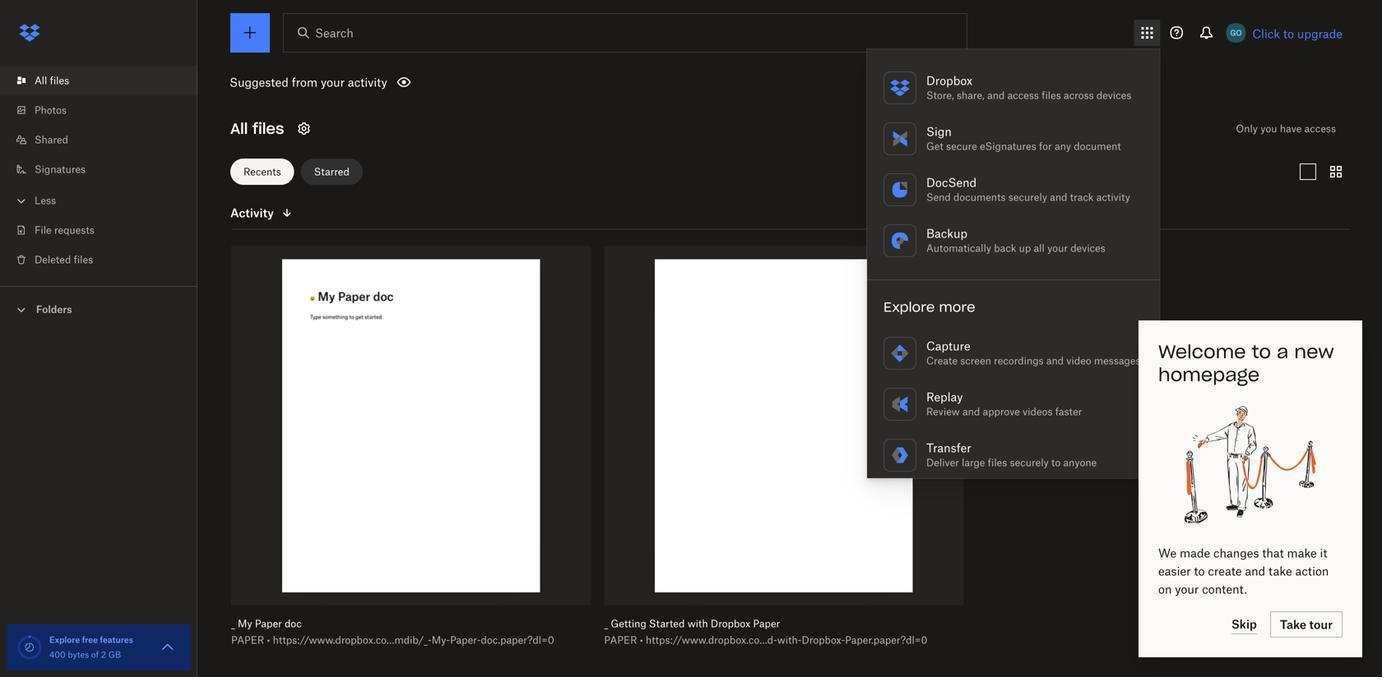 Task type: vqa. For each thing, say whether or not it's contained in the screenshot.
My-
yes



Task type: locate. For each thing, give the bounding box(es) containing it.
securely inside transfer deliver large files securely to anyone
[[1010, 457, 1049, 469]]

0 vertical spatial doc
[[286, 65, 303, 77]]

we made changes that make it easier to create and take action on your content.
[[1158, 547, 1329, 597]]

to down made
[[1194, 565, 1205, 579]]

my
[[239, 65, 254, 77], [238, 618, 252, 631]]

and left "track"
[[1050, 191, 1068, 204]]

_ inside _ getting …opbox paper paper • dropbox
[[392, 65, 396, 77]]

shared
[[35, 134, 68, 146]]

approve
[[983, 406, 1020, 418]]

getting inside _ getting …opbox paper paper • dropbox
[[399, 65, 435, 77]]

• inside _ getting started with dropbox paper paper • https://www.dropbox.co…d-with-dropbox-paper.paper?dl=0
[[640, 635, 643, 647]]

_ inside _ getting started with dropbox paper paper • https://www.dropbox.co…d-with-dropbox-paper.paper?dl=0
[[604, 618, 608, 631]]

to left a
[[1252, 341, 1271, 364]]

1 vertical spatial explore
[[49, 636, 80, 646]]

paper inside _ getting started with dropbox paper paper • https://www.dropbox.co…d-with-dropbox-paper.paper?dl=0
[[753, 618, 780, 631]]

1 vertical spatial securely
[[1010, 457, 1049, 469]]

share,
[[957, 89, 985, 102]]

all up recents button in the top left of the page
[[230, 119, 248, 138]]

all up photos
[[35, 74, 47, 87]]

all files up photos
[[35, 74, 69, 87]]

files right deleted at top left
[[74, 254, 93, 266]]

and inside we made changes that make it easier to create and take action on your content.
[[1245, 565, 1266, 579]]

my inside _ my paper doc paper • https://www.dropbox.co…mdib/_-my-paper-doc.paper?dl=0
[[238, 618, 252, 631]]

0 vertical spatial securely
[[1009, 191, 1047, 204]]

skip button
[[1232, 615, 1257, 635]]

content.
[[1202, 583, 1247, 597]]

all files link
[[13, 66, 197, 95]]

have
[[1280, 123, 1302, 135]]

getting for dropbox
[[399, 65, 435, 77]]

getting inside _ getting started with dropbox paper paper • https://www.dropbox.co…d-with-dropbox-paper.paper?dl=0
[[611, 618, 647, 631]]

explore inside explore free features 400 bytes of 2 gb
[[49, 636, 80, 646]]

we
[[1158, 547, 1177, 561]]

0 vertical spatial devices
[[1097, 89, 1132, 102]]

explore inside menu
[[884, 299, 935, 316]]

getting left …opbox
[[399, 65, 435, 77]]

and
[[987, 89, 1005, 102], [1050, 191, 1068, 204], [1046, 355, 1064, 367], [963, 406, 980, 418], [1245, 565, 1266, 579]]

suggested from your activity
[[230, 75, 387, 89]]

messages
[[1094, 355, 1141, 367]]

doc inside _ my paper doc paper • dropbox
[[286, 65, 303, 77]]

1 horizontal spatial all files
[[230, 119, 284, 138]]

1 vertical spatial your
[[1047, 242, 1068, 255]]

deliver
[[926, 457, 959, 469]]

0 vertical spatial explore
[[884, 299, 935, 316]]

and right share,
[[987, 89, 1005, 102]]

1 horizontal spatial activity
[[1097, 191, 1130, 204]]

from
[[292, 75, 318, 89]]

my inside _ my paper doc paper • dropbox
[[239, 65, 254, 77]]

paper inside _ getting …opbox paper paper • dropbox
[[476, 65, 503, 77]]

suggested
[[230, 75, 289, 89]]

my for _ my paper doc paper • dropbox
[[239, 65, 254, 77]]

file requests
[[35, 224, 94, 237]]

paper inside _ getting …opbox paper paper • dropbox
[[392, 82, 425, 94]]

devices right across
[[1097, 89, 1132, 102]]

all files up recents
[[230, 119, 284, 138]]

all
[[1034, 242, 1045, 255]]

devices
[[1097, 89, 1132, 102], [1071, 242, 1106, 255]]

to inside transfer deliver large files securely to anyone
[[1051, 457, 1061, 469]]

0 horizontal spatial all files
[[35, 74, 69, 87]]

doc for https://www.dropbox.co…mdib/_-
[[285, 618, 302, 631]]

recordings
[[994, 355, 1044, 367]]

new
[[1294, 341, 1334, 364]]

0 horizontal spatial explore
[[49, 636, 80, 646]]

1 horizontal spatial explore
[[884, 299, 935, 316]]

a
[[1277, 341, 1289, 364]]

1 vertical spatial _ my paper doc button
[[231, 618, 555, 631]]

_ inside _ my paper doc paper • dropbox
[[233, 65, 237, 77]]

1 horizontal spatial your
[[1047, 242, 1068, 255]]

files right large
[[988, 457, 1007, 469]]

made
[[1180, 547, 1210, 561]]

backup automatically back up all your devices
[[926, 227, 1106, 255]]

1 vertical spatial my
[[238, 618, 252, 631]]

your right on
[[1175, 583, 1199, 597]]

activity button
[[230, 203, 369, 223]]

more
[[939, 299, 975, 316]]

back
[[994, 242, 1016, 255]]

• inside _ my paper doc paper • https://www.dropbox.co…mdib/_-my-paper-doc.paper?dl=0
[[267, 635, 270, 647]]

activity
[[348, 75, 387, 89], [1097, 191, 1130, 204]]

activity right "track"
[[1097, 191, 1130, 204]]

requests
[[54, 224, 94, 237]]

screen
[[960, 355, 991, 367]]

files inside list item
[[50, 74, 69, 87]]

https://www.dropbox.co…mdib/_-
[[273, 635, 432, 647]]

free
[[82, 636, 98, 646]]

0 horizontal spatial all
[[35, 74, 47, 87]]

files up photos
[[50, 74, 69, 87]]

• inside _ getting …opbox paper paper • dropbox
[[428, 82, 431, 94]]

to
[[1283, 27, 1294, 41], [1252, 341, 1271, 364], [1051, 457, 1061, 469], [1194, 565, 1205, 579]]

2 vertical spatial your
[[1175, 583, 1199, 597]]

on
[[1158, 583, 1172, 597]]

devices inside dropbox store, share, and access files across devices
[[1097, 89, 1132, 102]]

_ my paper doc button inside row
[[231, 618, 555, 631]]

take
[[1280, 618, 1307, 632]]

less image
[[13, 193, 30, 209]]

securely inside docsend send documents securely and track activity
[[1009, 191, 1047, 204]]

1 vertical spatial getting
[[611, 618, 647, 631]]

0 vertical spatial all
[[35, 74, 47, 87]]

0 vertical spatial access
[[1008, 89, 1039, 102]]

and left take
[[1245, 565, 1266, 579]]

paper • dropbox button for paper
[[233, 81, 345, 94]]

access right 'have' on the top of page
[[1305, 123, 1336, 135]]

getting for paper
[[611, 618, 647, 631]]

files inside transfer deliver large files securely to anyone
[[988, 457, 1007, 469]]

explore more menu
[[867, 49, 1160, 678]]

explore left more
[[884, 299, 935, 316]]

securely
[[1009, 191, 1047, 204], [1010, 457, 1049, 469]]

0 horizontal spatial access
[[1008, 89, 1039, 102]]

0 horizontal spatial activity
[[348, 75, 387, 89]]

backup
[[926, 227, 968, 241]]

skip
[[1232, 618, 1257, 632]]

0 vertical spatial getting
[[399, 65, 435, 77]]

devices inside backup automatically back up all your devices
[[1071, 242, 1106, 255]]

doc inside _ my paper doc paper • https://www.dropbox.co…mdib/_-my-paper-doc.paper?dl=0
[[285, 618, 302, 631]]

_ for _ my paper doc paper • dropbox
[[233, 65, 237, 77]]

paper • dropbox button for …opbox
[[392, 81, 504, 94]]

capture
[[926, 339, 971, 353]]

1 horizontal spatial getting
[[611, 618, 647, 631]]

paper
[[233, 82, 266, 94], [392, 82, 425, 94], [231, 635, 264, 647], [604, 635, 637, 647]]

_ for _ getting …opbox paper paper • dropbox
[[392, 65, 396, 77]]

file
[[35, 224, 52, 237]]

to inside we made changes that make it easier to create and take action on your content.
[[1194, 565, 1205, 579]]

documents
[[954, 191, 1006, 204]]

1 vertical spatial devices
[[1071, 242, 1106, 255]]

access up sign get secure esignatures for any document
[[1008, 89, 1039, 102]]

features
[[100, 636, 133, 646]]

across
[[1064, 89, 1094, 102]]

1 horizontal spatial access
[[1305, 123, 1336, 135]]

_ inside _ my paper doc paper • https://www.dropbox.co…mdib/_-my-paper-doc.paper?dl=0
[[231, 618, 235, 631]]

0 vertical spatial _ my paper doc button
[[233, 65, 345, 78]]

list
[[0, 56, 197, 286]]

your right all
[[1047, 242, 1068, 255]]

for
[[1039, 140, 1052, 153]]

1 horizontal spatial paper • dropbox button
[[392, 81, 504, 94]]

2 paper • dropbox button from the left
[[392, 81, 504, 94]]

my-
[[432, 635, 450, 647]]

1 vertical spatial activity
[[1097, 191, 1130, 204]]

• inside _ my paper doc paper • dropbox
[[269, 82, 272, 94]]

to left anyone
[[1051, 457, 1061, 469]]

make
[[1287, 547, 1317, 561]]

0 horizontal spatial paper • dropbox button
[[233, 81, 345, 94]]

…opbox
[[437, 65, 473, 77]]

1 vertical spatial doc
[[285, 618, 302, 631]]

and left video
[[1046, 355, 1064, 367]]

0 horizontal spatial your
[[321, 75, 345, 89]]

getting left the started
[[611, 618, 647, 631]]

dropbox inside dropbox store, share, and access files across devices
[[926, 74, 973, 88]]

video
[[1067, 355, 1092, 367]]

signatures
[[35, 163, 86, 176]]

paper inside _ my paper doc paper • https://www.dropbox.co…mdib/_-my-paper-doc.paper?dl=0
[[231, 635, 264, 647]]

welcome
[[1158, 341, 1246, 364]]

activity right from
[[348, 75, 387, 89]]

explore up 400
[[49, 636, 80, 646]]

dropbox inside _ getting started with dropbox paper paper • https://www.dropbox.co…d-with-dropbox-paper.paper?dl=0
[[711, 618, 750, 631]]

0 horizontal spatial getting
[[399, 65, 435, 77]]

1 paper • dropbox button from the left
[[233, 81, 345, 94]]

and right review at the right bottom
[[963, 406, 980, 418]]

files left across
[[1042, 89, 1061, 102]]

changes
[[1214, 547, 1259, 561]]

securely up backup automatically back up all your devices
[[1009, 191, 1047, 204]]

deleted files
[[35, 254, 93, 266]]

devices right all
[[1071, 242, 1106, 255]]

your right from
[[321, 75, 345, 89]]

replay
[[926, 390, 963, 404]]

paper inside _ my paper doc paper • dropbox
[[233, 82, 266, 94]]

explore
[[884, 299, 935, 316], [49, 636, 80, 646]]

explore for explore more
[[884, 299, 935, 316]]

automatically
[[926, 242, 991, 255]]

deleted files link
[[13, 245, 197, 275]]

securely left anyone
[[1010, 457, 1049, 469]]

started
[[649, 618, 685, 631]]

files
[[50, 74, 69, 87], [1042, 89, 1061, 102], [253, 119, 284, 138], [74, 254, 93, 266], [988, 457, 1007, 469]]

signatures link
[[13, 155, 197, 184]]

and inside replay review and approve videos faster
[[963, 406, 980, 418]]

to right click
[[1283, 27, 1294, 41]]

_ my paper doc button for https://www.dropbox.co…mdib/_-
[[231, 618, 555, 631]]

0 vertical spatial all files
[[35, 74, 69, 87]]

all files
[[35, 74, 69, 87], [230, 119, 284, 138]]

2 horizontal spatial your
[[1175, 583, 1199, 597]]

•
[[269, 82, 272, 94], [428, 82, 431, 94], [267, 635, 270, 647], [640, 635, 643, 647]]

create
[[1208, 565, 1242, 579]]

dropbox
[[926, 74, 973, 88], [274, 82, 314, 94], [434, 82, 473, 94], [711, 618, 750, 631]]

take
[[1269, 565, 1292, 579]]

quota usage element
[[16, 635, 43, 661]]

0 vertical spatial my
[[239, 65, 254, 77]]

0 vertical spatial activity
[[348, 75, 387, 89]]

docsend
[[926, 176, 977, 190]]

1 vertical spatial all
[[230, 119, 248, 138]]



Task type: describe. For each thing, give the bounding box(es) containing it.
recents
[[244, 166, 281, 178]]

2
[[101, 650, 106, 661]]

dropbox store, share, and access files across devices
[[926, 74, 1132, 102]]

_ getting started with dropbox paper paper • https://www.dropbox.co…d-with-dropbox-paper.paper?dl=0
[[604, 618, 928, 647]]

list containing all files
[[0, 56, 197, 286]]

400
[[49, 650, 66, 661]]

take tour
[[1280, 618, 1333, 632]]

files inside "link"
[[74, 254, 93, 266]]

files inside dropbox store, share, and access files across devices
[[1042, 89, 1061, 102]]

replay review and approve videos faster
[[926, 390, 1082, 418]]

all files list item
[[0, 66, 197, 95]]

_ my paper doc paper • dropbox
[[233, 65, 314, 94]]

docsend send documents securely and track activity
[[926, 176, 1130, 204]]

any
[[1055, 140, 1071, 153]]

faster
[[1055, 406, 1082, 418]]

file, _ getting started with dropbox paper.paper row
[[598, 246, 964, 659]]

upgrade
[[1297, 27, 1343, 41]]

transfer
[[926, 441, 971, 455]]

activity inside docsend send documents securely and track activity
[[1097, 191, 1130, 204]]

_ my paper doc paper • https://www.dropbox.co…mdib/_-my-paper-doc.paper?dl=0
[[231, 618, 554, 647]]

_ for _ my paper doc paper • https://www.dropbox.co…mdib/_-my-paper-doc.paper?dl=0
[[231, 618, 235, 631]]

and inside docsend send documents securely and track activity
[[1050, 191, 1068, 204]]

store,
[[926, 89, 954, 102]]

you
[[1261, 123, 1277, 135]]

1 horizontal spatial all
[[230, 119, 248, 138]]

paper.paper?dl=0
[[845, 635, 928, 647]]

doc.paper?dl=0
[[481, 635, 554, 647]]

your inside we made changes that make it easier to create and take action on your content.
[[1175, 583, 1199, 597]]

with-
[[777, 635, 802, 647]]

paper inside _ my paper doc paper • dropbox
[[257, 65, 284, 77]]

document
[[1074, 140, 1121, 153]]

only
[[1236, 123, 1258, 135]]

explore more
[[884, 299, 975, 316]]

track
[[1070, 191, 1094, 204]]

that
[[1262, 547, 1284, 561]]

• for _ my paper doc paper • https://www.dropbox.co…mdib/_-my-paper-doc.paper?dl=0
[[267, 635, 270, 647]]

paper for _ my paper doc paper • dropbox
[[233, 82, 266, 94]]

review
[[926, 406, 960, 418]]

_ my paper doc button for dropbox
[[233, 65, 345, 78]]

sign
[[926, 125, 952, 139]]

dropbox image
[[13, 16, 46, 49]]

only you have access
[[1236, 123, 1336, 135]]

• for _ my paper doc paper • dropbox
[[269, 82, 272, 94]]

starred button
[[301, 159, 363, 185]]

doc for dropbox
[[286, 65, 303, 77]]

click to upgrade link
[[1253, 27, 1343, 41]]

1 vertical spatial access
[[1305, 123, 1336, 135]]

folders button
[[0, 297, 197, 321]]

photos link
[[13, 95, 197, 125]]

1 vertical spatial all files
[[230, 119, 284, 138]]

paper for _ getting …opbox paper paper • dropbox
[[392, 82, 425, 94]]

welcome to a new homepage
[[1158, 341, 1334, 387]]

dropbox inside _ my paper doc paper • dropbox
[[274, 82, 314, 94]]

recents button
[[230, 159, 294, 185]]

photos
[[35, 104, 67, 116]]

click to upgrade
[[1253, 27, 1343, 41]]

capture create screen recordings and video messages
[[926, 339, 1141, 367]]

large
[[962, 457, 985, 469]]

create
[[926, 355, 958, 367]]

paper inside _ my paper doc paper • https://www.dropbox.co…mdib/_-my-paper-doc.paper?dl=0
[[255, 618, 282, 631]]

tour
[[1309, 618, 1333, 632]]

take tour button
[[1270, 612, 1343, 638]]

and inside capture create screen recordings and video messages
[[1046, 355, 1064, 367]]

less
[[35, 195, 56, 207]]

and inside dropbox store, share, and access files across devices
[[987, 89, 1005, 102]]

esignatures
[[980, 140, 1036, 153]]

with
[[688, 618, 708, 631]]

all files inside list item
[[35, 74, 69, 87]]

dialog image. image
[[1185, 400, 1316, 532]]

click
[[1253, 27, 1280, 41]]

file requests link
[[13, 216, 197, 245]]

explore free features 400 bytes of 2 gb
[[49, 636, 133, 661]]

• for _ getting …opbox paper paper • dropbox
[[428, 82, 431, 94]]

starred
[[314, 166, 350, 178]]

activity
[[230, 206, 274, 220]]

access inside dropbox store, share, and access files across devices
[[1008, 89, 1039, 102]]

https://www.dropbox.co…d-
[[646, 635, 777, 647]]

dropbox inside _ getting …opbox paper paper • dropbox
[[434, 82, 473, 94]]

to inside welcome to a new homepage
[[1252, 341, 1271, 364]]

_ for _ getting started with dropbox paper paper • https://www.dropbox.co…d-with-dropbox-paper.paper?dl=0
[[604, 618, 608, 631]]

homepage
[[1158, 364, 1260, 387]]

paper for _ my paper doc paper • https://www.dropbox.co…mdib/_-my-paper-doc.paper?dl=0
[[231, 635, 264, 647]]

paper inside _ getting started with dropbox paper paper • https://www.dropbox.co…d-with-dropbox-paper.paper?dl=0
[[604, 635, 637, 647]]

shared link
[[13, 125, 197, 155]]

_ getting …opbox paper button
[[392, 65, 504, 78]]

secure
[[946, 140, 977, 153]]

file, _ my paper doc.paper row
[[225, 246, 591, 659]]

your inside backup automatically back up all your devices
[[1047, 242, 1068, 255]]

up
[[1019, 242, 1031, 255]]

get
[[926, 140, 944, 153]]

bytes
[[68, 650, 89, 661]]

folders
[[36, 304, 72, 316]]

action
[[1295, 565, 1329, 579]]

deleted
[[35, 254, 71, 266]]

send
[[926, 191, 951, 204]]

0 vertical spatial your
[[321, 75, 345, 89]]

easier
[[1158, 565, 1191, 579]]

files up recents
[[253, 119, 284, 138]]

transfer deliver large files securely to anyone
[[926, 441, 1097, 469]]

videos
[[1023, 406, 1053, 418]]

my for _ my paper doc paper • https://www.dropbox.co…mdib/_-my-paper-doc.paper?dl=0
[[238, 618, 252, 631]]

explore for explore free features 400 bytes of 2 gb
[[49, 636, 80, 646]]

sign get secure esignatures for any document
[[926, 125, 1121, 153]]

paper-
[[450, 635, 481, 647]]

anyone
[[1063, 457, 1097, 469]]

all inside list item
[[35, 74, 47, 87]]



